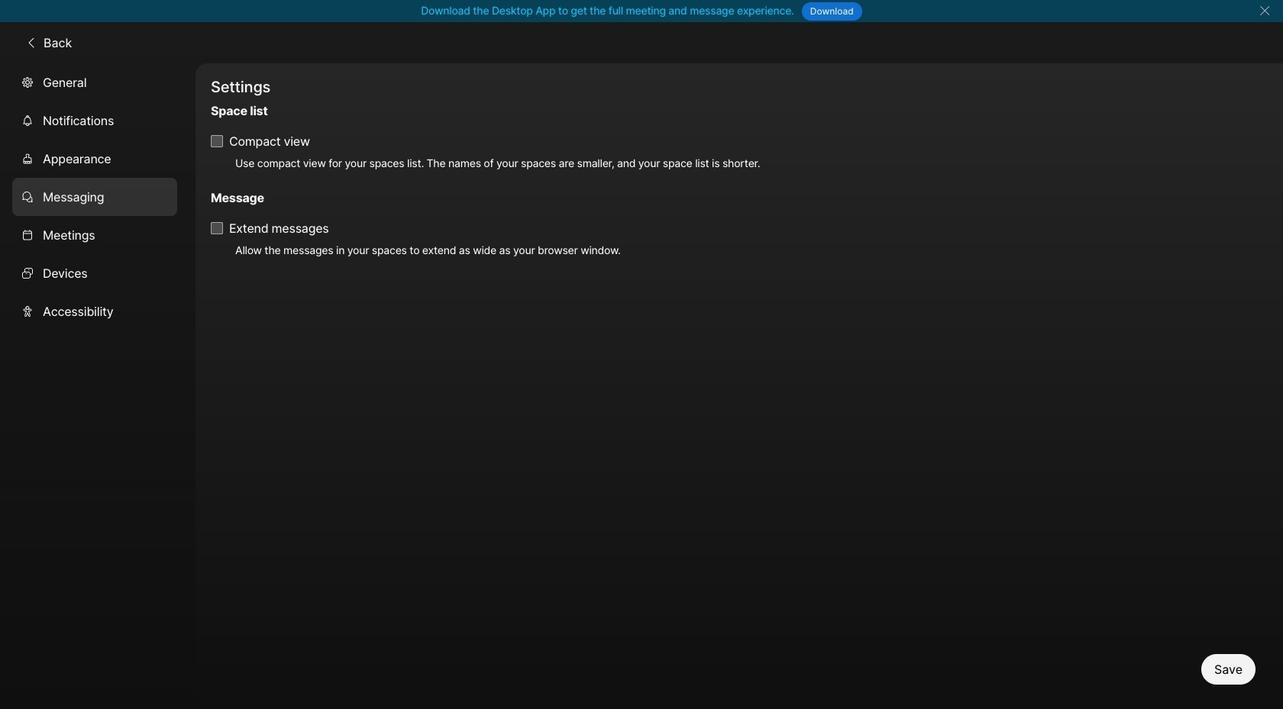 Task type: describe. For each thing, give the bounding box(es) containing it.
notifications tab
[[12, 101, 177, 140]]

meetings tab
[[12, 216, 177, 254]]

accessibility tab
[[12, 292, 177, 331]]

general tab
[[12, 63, 177, 101]]

messaging tab
[[12, 178, 177, 216]]



Task type: locate. For each thing, give the bounding box(es) containing it.
appearance tab
[[12, 140, 177, 178]]

cancel_16 image
[[1259, 5, 1271, 17]]

settings navigation
[[0, 63, 196, 710]]

devices tab
[[12, 254, 177, 292]]



Task type: vqa. For each thing, say whether or not it's contained in the screenshot.
Off option
no



